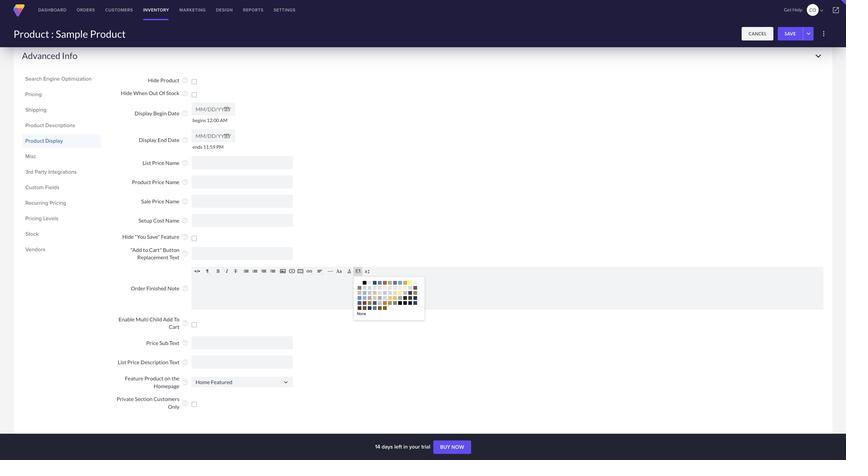 Task type: vqa. For each thing, say whether or not it's contained in the screenshot.
Import
no



Task type: locate. For each thing, give the bounding box(es) containing it.
2 vertical spatial text
[[169, 360, 179, 366]]

order finished note help_outline
[[131, 286, 189, 292]]

1 text from the top
[[169, 254, 179, 261]]

4 help_outline from the top
[[182, 137, 189, 144]]

12 help_outline from the top
[[182, 320, 189, 327]]

price down list price name help_outline
[[152, 179, 164, 186]]

mm/dd/yyyy text field up 11:59
[[192, 129, 235, 143]]

11 help_outline from the top
[[182, 286, 189, 292]]

help_outline inside setup cost name help_outline
[[182, 218, 189, 224]]

help_outline right only
[[182, 400, 189, 407]]

am
[[220, 118, 228, 123]]

0 horizontal spatial list
[[118, 360, 126, 366]]

display left "end"
[[139, 137, 157, 143]]

0 vertical spatial list
[[143, 160, 151, 166]]

text up the the
[[169, 360, 179, 366]]

help_outline right "end"
[[182, 137, 189, 144]]

price inside the 'list price description text help_outline'
[[127, 360, 140, 366]]

display for display begin date help_outline
[[135, 110, 152, 116]]

help_outline right the the
[[182, 380, 189, 386]]

price left the sub
[[146, 340, 158, 347]]

display inside the display end date help_outline
[[139, 137, 157, 143]]

feature up private
[[125, 376, 143, 382]]

product down orders
[[90, 28, 126, 40]]

customers
[[105, 7, 133, 13], [154, 396, 179, 403]]

levels
[[43, 215, 58, 223]]

pricing down recurring
[[25, 215, 42, 223]]

help_outline right note
[[182, 286, 189, 292]]

0 vertical spatial hide
[[148, 77, 159, 83]]

save"
[[147, 234, 160, 240]]

hide inside the hide "you save" feature help_outline
[[122, 234, 134, 240]]

help_outline
[[182, 77, 189, 84], [182, 90, 189, 97], [182, 110, 189, 117], [182, 137, 189, 144], [182, 160, 189, 167], [182, 179, 189, 186], [182, 198, 189, 205], [182, 218, 189, 224], [182, 234, 189, 241], [182, 251, 189, 258], [182, 286, 189, 292], [182, 320, 189, 327], [182, 340, 189, 347], [182, 360, 189, 366], [182, 380, 189, 386], [182, 400, 189, 407]]

2 vertical spatial pricing
[[25, 215, 42, 223]]

hide left when
[[121, 90, 132, 96]]

dashboard link
[[33, 0, 72, 20]]

price inside list price name help_outline
[[152, 160, 164, 166]]

3 name from the top
[[165, 198, 179, 205]]

5 help_outline from the top
[[182, 160, 189, 167]]

help_outline inside the display end date help_outline
[[182, 137, 189, 144]]

name inside sale price name help_outline
[[165, 198, 179, 205]]

stock right of
[[166, 90, 179, 96]]

0 horizontal spatial add
[[29, 12, 39, 17]]

product up sale
[[132, 179, 151, 186]]

hide for help_outline
[[148, 77, 159, 83]]

help_outline inside the hide "you save" feature help_outline
[[182, 234, 189, 241]]

0 vertical spatial customers
[[105, 7, 133, 13]]

hide for save"
[[122, 234, 134, 240]]

feature inside feature product on the homepage help_outline
[[125, 376, 143, 382]]

advanced info
[[22, 50, 77, 61]]

mm/dd/yyyy text field up 12:00
[[192, 103, 235, 116]]

sale
[[141, 198, 151, 205]]

1 vertical spatial list
[[118, 360, 126, 366]]

help
[[793, 7, 803, 13]]

price inside sale price name help_outline
[[152, 198, 164, 205]]

hide inside hide when out of stock help_outline
[[121, 90, 132, 96]]

name inside setup cost name help_outline
[[165, 218, 179, 224]]

recurring
[[25, 199, 48, 207]]

2 vertical spatial hide
[[122, 234, 134, 240]]

10 help_outline from the top
[[182, 251, 189, 258]]

mm/dd/yyyy text field for display begin date help_outline
[[192, 103, 235, 116]]

stock
[[166, 90, 179, 96], [25, 231, 39, 238]]

2 help_outline from the top
[[182, 90, 189, 97]]

display begin date help_outline
[[135, 110, 189, 117]]

marketing
[[179, 7, 206, 13]]

0 horizontal spatial customers
[[105, 7, 133, 13]]

date inside display begin date help_outline
[[168, 110, 179, 116]]

date inside the display end date help_outline
[[168, 137, 179, 143]]

name up product price name help_outline on the left top of the page
[[165, 160, 179, 166]]

1 horizontal spatial add
[[163, 317, 173, 323]]

list left description
[[118, 360, 126, 366]]

settings
[[274, 7, 296, 13]]

pricing levels link
[[25, 213, 98, 225]]

buy now link
[[434, 441, 471, 455]]

1 vertical spatial mm/dd/yyyy text field
[[192, 129, 235, 143]]

help_outline down price sub text help_outline
[[182, 360, 189, 366]]

misc
[[25, 153, 36, 161]]

help_outline up setup cost name help_outline
[[182, 198, 189, 205]]

MM/DD/YYYY text field
[[192, 103, 235, 116], [192, 129, 235, 143]]

product up misc in the left top of the page
[[25, 137, 44, 145]]

list for text
[[118, 360, 126, 366]]

list inside the 'list price description text help_outline'
[[118, 360, 126, 366]]

search engine optimization link
[[25, 73, 98, 85]]

display inside display begin date help_outline
[[135, 110, 152, 116]]

0 vertical spatial add
[[29, 12, 39, 17]]

your
[[409, 444, 420, 451]]

9 help_outline from the top
[[182, 234, 189, 241]]

text inside the 'list price description text help_outline'
[[169, 360, 179, 366]]

1 help_outline from the top
[[182, 77, 189, 84]]

buy now
[[440, 445, 464, 451]]

hide left the "you
[[122, 234, 134, 240]]

1 vertical spatial stock
[[25, 231, 39, 238]]

help_outline down setup cost name help_outline
[[182, 234, 189, 241]]

display
[[135, 110, 152, 116], [139, 137, 157, 143], [45, 137, 63, 145]]

product descriptions
[[25, 122, 75, 130]]

1 vertical spatial add
[[163, 317, 173, 323]]

list up product price name help_outline on the left top of the page
[[143, 160, 151, 166]]

pricing down search
[[25, 91, 42, 98]]

None text field
[[192, 176, 293, 189], [192, 337, 293, 350], [192, 377, 293, 388], [192, 176, 293, 189], [192, 337, 293, 350], [192, 377, 293, 388]]

product down shipping in the left of the page
[[25, 122, 44, 130]]

help_outline right button
[[182, 251, 189, 258]]

7 help_outline from the top
[[182, 198, 189, 205]]

customers up only
[[154, 396, 179, 403]]

text
[[169, 254, 179, 261], [169, 340, 179, 347], [169, 360, 179, 366]]

section
[[135, 396, 153, 403]]

6 help_outline from the top
[[182, 179, 189, 186]]

display end date help_outline
[[139, 137, 189, 144]]

None text field
[[192, 156, 293, 169], [192, 195, 293, 208], [192, 214, 293, 227], [192, 247, 293, 260], [192, 356, 293, 369], [192, 156, 293, 169], [192, 195, 293, 208], [192, 214, 293, 227], [192, 247, 293, 260], [192, 356, 293, 369]]

save link
[[778, 27, 803, 41]]

display left the begin
[[135, 110, 152, 116]]

0 vertical spatial text
[[169, 254, 179, 261]]

replacement
[[137, 254, 168, 261]]

price right sale
[[152, 198, 164, 205]]

pricing down custom fields link
[[50, 199, 66, 207]]

help_outline right the begin
[[182, 110, 189, 117]]

0 vertical spatial mm/dd/yyyy text field
[[192, 103, 235, 116]]

add
[[29, 12, 39, 17], [163, 317, 173, 323]]

product inside "link"
[[25, 122, 44, 130]]

3rd party integrations link
[[25, 167, 98, 178]]

text down button
[[169, 254, 179, 261]]

13 help_outline from the top
[[182, 340, 189, 347]]

the
[[172, 376, 179, 382]]

setup cost name help_outline
[[139, 218, 189, 224]]

name
[[165, 160, 179, 166], [165, 179, 179, 186], [165, 198, 179, 205], [165, 218, 179, 224]]


[[819, 7, 825, 13]]

0 horizontal spatial stock
[[25, 231, 39, 238]]

custom fields link
[[25, 182, 98, 194]]

cost
[[153, 218, 164, 224]]

hide for out
[[121, 90, 132, 96]]

in
[[404, 444, 408, 451]]

text inside "add to cart" button replacement text help_outline
[[169, 254, 179, 261]]

16 help_outline from the top
[[182, 400, 189, 407]]

1 vertical spatial feature
[[125, 376, 143, 382]]

help_outline up product price name help_outline on the left top of the page
[[182, 160, 189, 167]]

begins
[[193, 118, 206, 123]]

custom fields
[[25, 184, 59, 192]]

help_outline down hide product help_outline
[[182, 90, 189, 97]]

help_outline inside sale price name help_outline
[[182, 198, 189, 205]]

product inside hide product help_outline
[[160, 77, 179, 83]]

name down list price name help_outline
[[165, 179, 179, 186]]

date right the begin
[[168, 110, 179, 116]]

2 mm/dd/yyyy text field from the top
[[192, 129, 235, 143]]

misc link
[[25, 151, 98, 163]]

co 
[[810, 7, 825, 13]]

help_outline right cost
[[182, 218, 189, 224]]

pricing
[[25, 91, 42, 98], [50, 199, 66, 207], [25, 215, 42, 223]]

engine
[[43, 75, 60, 83]]

customers right orders
[[105, 7, 133, 13]]

11:59
[[203, 144, 216, 150]]

1 name from the top
[[165, 160, 179, 166]]

1 horizontal spatial feature
[[161, 234, 179, 240]]

1 horizontal spatial list
[[143, 160, 151, 166]]

price for sale price name help_outline
[[152, 198, 164, 205]]

14 help_outline from the top
[[182, 360, 189, 366]]

hide up "out"
[[148, 77, 159, 83]]

feature up button
[[161, 234, 179, 240]]

orders
[[77, 7, 95, 13]]

now
[[452, 445, 464, 451]]

integrations
[[48, 168, 77, 176]]

name inside list price name help_outline
[[165, 160, 179, 166]]

note
[[168, 286, 179, 292]]

1 horizontal spatial customers
[[154, 396, 179, 403]]

0 horizontal spatial feature
[[125, 376, 143, 382]]

product left on
[[144, 376, 164, 382]]

finished
[[146, 286, 166, 292]]

2 name from the top
[[165, 179, 179, 186]]

0 vertical spatial stock
[[166, 90, 179, 96]]

3 text from the top
[[169, 360, 179, 366]]

help_outline inside private section customers only help_outline
[[182, 400, 189, 407]]

text right the sub
[[169, 340, 179, 347]]

name up setup cost name help_outline
[[165, 198, 179, 205]]

date
[[168, 110, 179, 116], [168, 137, 179, 143]]

name inside product price name help_outline
[[165, 179, 179, 186]]

stock up vendors
[[25, 231, 39, 238]]

1 date from the top
[[168, 110, 179, 116]]

hide "you save" feature help_outline
[[122, 234, 189, 241]]

2 text from the top
[[169, 340, 179, 347]]

pricing for pricing
[[25, 91, 42, 98]]

price up product price name help_outline on the left top of the page
[[152, 160, 164, 166]]

search
[[25, 75, 42, 83]]

buy
[[440, 445, 451, 451]]

pricing levels
[[25, 215, 58, 223]]

help_outline inside enable multi child add to cart help_outline
[[182, 320, 189, 327]]

8 help_outline from the top
[[182, 218, 189, 224]]

help_outline inside hide when out of stock help_outline
[[182, 90, 189, 97]]

date right "end"
[[168, 137, 179, 143]]

price inside price sub text help_outline
[[146, 340, 158, 347]]

product price name help_outline
[[132, 179, 189, 186]]

help_outline inside feature product on the homepage help_outline
[[182, 380, 189, 386]]

price inside product price name help_outline
[[152, 179, 164, 186]]

vendors
[[25, 246, 45, 254]]

stock inside hide when out of stock help_outline
[[166, 90, 179, 96]]

0 vertical spatial date
[[168, 110, 179, 116]]

mm/dd/yyyy text field for display end date help_outline
[[192, 129, 235, 143]]

2 date from the top
[[168, 137, 179, 143]]

4 name from the top
[[165, 218, 179, 224]]

1 vertical spatial customers
[[154, 396, 179, 403]]

3 help_outline from the top
[[182, 110, 189, 117]]

help_outline down list price name help_outline
[[182, 179, 189, 186]]

0 vertical spatial feature
[[161, 234, 179, 240]]

order
[[131, 286, 145, 292]]

list
[[143, 160, 151, 166], [118, 360, 126, 366]]

product up of
[[160, 77, 179, 83]]

list inside list price name help_outline
[[143, 160, 151, 166]]

1 mm/dd/yyyy text field from the top
[[192, 103, 235, 116]]

fields
[[45, 184, 59, 192]]

help_outline up hide when out of stock help_outline
[[182, 77, 189, 84]]

hide
[[148, 77, 159, 83], [121, 90, 132, 96], [122, 234, 134, 240]]

display for display end date help_outline
[[139, 137, 157, 143]]

help_outline right to
[[182, 320, 189, 327]]

name right cost
[[165, 218, 179, 224]]

hide inside hide product help_outline
[[148, 77, 159, 83]]

price left description
[[127, 360, 140, 366]]

pm
[[216, 144, 224, 150]]

enable
[[119, 317, 135, 323]]

none link
[[357, 311, 421, 317]]

name for product price name help_outline
[[165, 179, 179, 186]]

0 vertical spatial pricing
[[25, 91, 42, 98]]

1 horizontal spatial stock
[[166, 90, 179, 96]]

1 vertical spatial text
[[169, 340, 179, 347]]

description
[[141, 360, 168, 366]]

15 help_outline from the top
[[182, 380, 189, 386]]

price sub text help_outline
[[146, 340, 189, 347]]

1 vertical spatial date
[[168, 137, 179, 143]]

price
[[152, 160, 164, 166], [152, 179, 164, 186], [152, 198, 164, 205], [146, 340, 158, 347], [127, 360, 140, 366]]

1 vertical spatial hide
[[121, 90, 132, 96]]

list for help_outline
[[143, 160, 151, 166]]

help_outline right the sub
[[182, 340, 189, 347]]



Task type: describe. For each thing, give the bounding box(es) containing it.
ends 11:59 pm
[[193, 144, 224, 150]]

3rd party integrations
[[25, 168, 77, 176]]

cancel
[[749, 31, 767, 36]]

"you
[[135, 234, 146, 240]]

feature product on the homepage help_outline
[[125, 376, 189, 390]]

help_outline inside 'order finished note help_outline'
[[182, 286, 189, 292]]

recurring pricing
[[25, 199, 66, 207]]

inventory
[[143, 7, 169, 13]]

advanced
[[22, 50, 60, 61]]

customers inside private section customers only help_outline
[[154, 396, 179, 403]]

"add
[[131, 247, 142, 253]]

product display link
[[25, 136, 98, 147]]

expand_more
[[813, 50, 824, 62]]

only
[[168, 404, 179, 410]]

of
[[159, 90, 165, 96]]

setup
[[139, 218, 152, 224]]

left
[[394, 444, 402, 451]]

name for list price name help_outline
[[165, 160, 179, 166]]

3rd
[[25, 168, 33, 176]]

private section customers only help_outline
[[117, 396, 189, 410]]

party
[[35, 168, 47, 176]]

hide when out of stock help_outline
[[121, 90, 189, 97]]

dashboard
[[38, 7, 67, 13]]

product inside feature product on the homepage help_outline
[[144, 376, 164, 382]]


[[832, 6, 840, 14]]

info
[[62, 50, 77, 61]]

get help
[[784, 7, 803, 13]]

price for product price name help_outline
[[152, 179, 164, 186]]

help_outline inside the 'list price description text help_outline'
[[182, 360, 189, 366]]

help_outline inside display begin date help_outline
[[182, 110, 189, 117]]

date for display begin date help_outline
[[168, 110, 179, 116]]

descriptions
[[45, 122, 75, 130]]

vendors link
[[25, 244, 98, 256]]

custom
[[25, 184, 44, 192]]

product : sample product
[[14, 28, 126, 40]]

14
[[375, 444, 380, 451]]

list price description text help_outline
[[118, 360, 189, 366]]

stock link
[[25, 229, 98, 240]]

text inside price sub text help_outline
[[169, 340, 179, 347]]

shipping
[[25, 106, 46, 114]]

add inside 'link'
[[29, 12, 39, 17]]

get
[[784, 7, 792, 13]]

help_outline inside list price name help_outline
[[182, 160, 189, 167]]

multi
[[136, 317, 149, 323]]

end
[[158, 137, 167, 143]]

help_outline inside "add to cart" button replacement text help_outline
[[182, 251, 189, 258]]

to
[[174, 317, 179, 323]]

product down the add 'link'
[[14, 28, 49, 40]]

price for list price name help_outline
[[152, 160, 164, 166]]

help_outline inside product price name help_outline
[[182, 179, 189, 186]]

display down product descriptions
[[45, 137, 63, 145]]

add inside enable multi child add to cart help_outline
[[163, 317, 173, 323]]

ends
[[193, 144, 202, 150]]

name for setup cost name help_outline
[[165, 218, 179, 224]]

date for display end date help_outline
[[168, 137, 179, 143]]

design
[[216, 7, 233, 13]]

button
[[163, 247, 179, 253]]

search engine optimization
[[25, 75, 92, 83]]

begin
[[153, 110, 167, 116]]

name for sale price name help_outline
[[165, 198, 179, 205]]

12:00
[[207, 118, 219, 123]]

add link
[[22, 8, 46, 21]]

list price name help_outline
[[143, 160, 189, 167]]

more_vert
[[820, 30, 828, 38]]

pricing for pricing levels
[[25, 215, 42, 223]]

cancel link
[[742, 27, 774, 41]]

sale price name help_outline
[[141, 198, 189, 205]]

none
[[357, 312, 366, 316]]

shipping link
[[25, 105, 98, 116]]

price for list price description text help_outline
[[127, 360, 140, 366]]

begins 12:00 am
[[193, 118, 228, 123]]


[[282, 379, 290, 386]]

cart
[[169, 324, 179, 331]]

enable multi child add to cart help_outline
[[119, 317, 189, 331]]

help_outline inside price sub text help_outline
[[182, 340, 189, 347]]

child
[[150, 317, 162, 323]]

optimization
[[61, 75, 92, 83]]

cart"
[[149, 247, 162, 253]]

pricing link
[[25, 89, 98, 100]]

:
[[51, 28, 54, 40]]

feature inside the hide "you save" feature help_outline
[[161, 234, 179, 240]]

reports
[[243, 7, 264, 13]]

product display
[[25, 137, 63, 145]]

1 vertical spatial pricing
[[50, 199, 66, 207]]

out
[[149, 90, 158, 96]]

on
[[165, 376, 171, 382]]

sub
[[160, 340, 168, 347]]

sample
[[56, 28, 88, 40]]

when
[[133, 90, 148, 96]]

product inside product price name help_outline
[[132, 179, 151, 186]]

help_outline inside hide product help_outline
[[182, 77, 189, 84]]

save
[[785, 31, 796, 36]]



